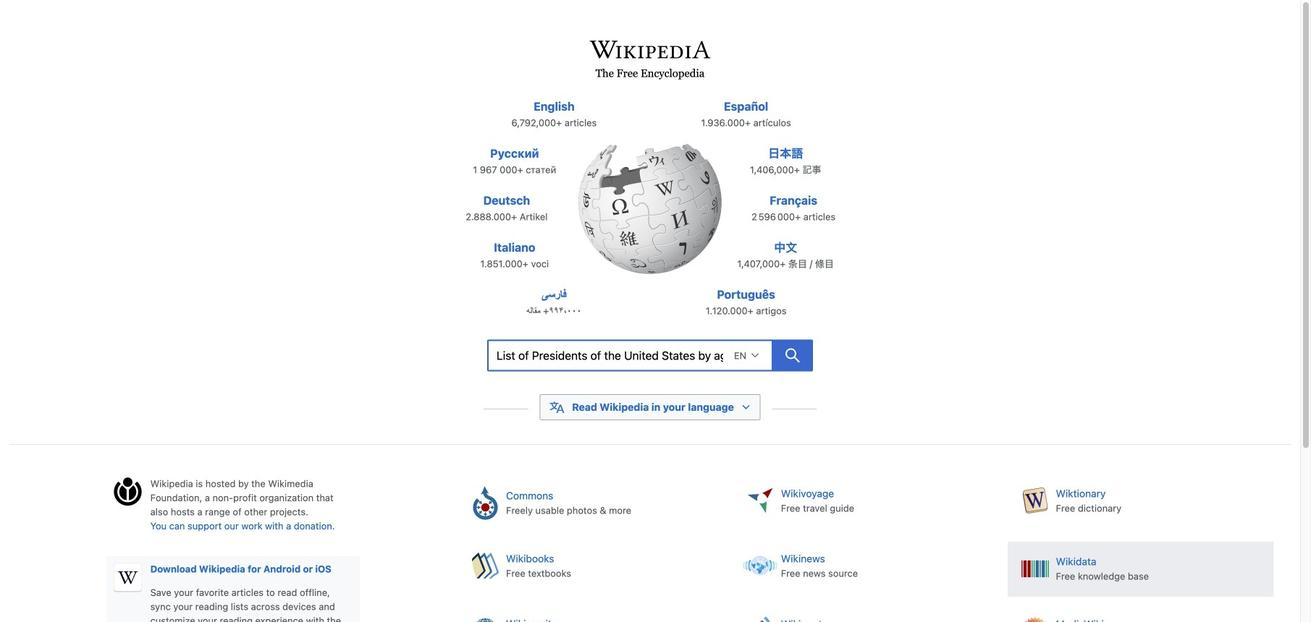 Task type: describe. For each thing, give the bounding box(es) containing it.
other projects element
[[458, 477, 1291, 623]]



Task type: vqa. For each thing, say whether or not it's contained in the screenshot.
Wikipedia IMAGE
no



Task type: locate. For each thing, give the bounding box(es) containing it.
None search field
[[455, 336, 846, 381], [487, 340, 773, 372], [455, 336, 846, 381], [487, 340, 773, 372]]

top languages element
[[450, 98, 850, 333]]



